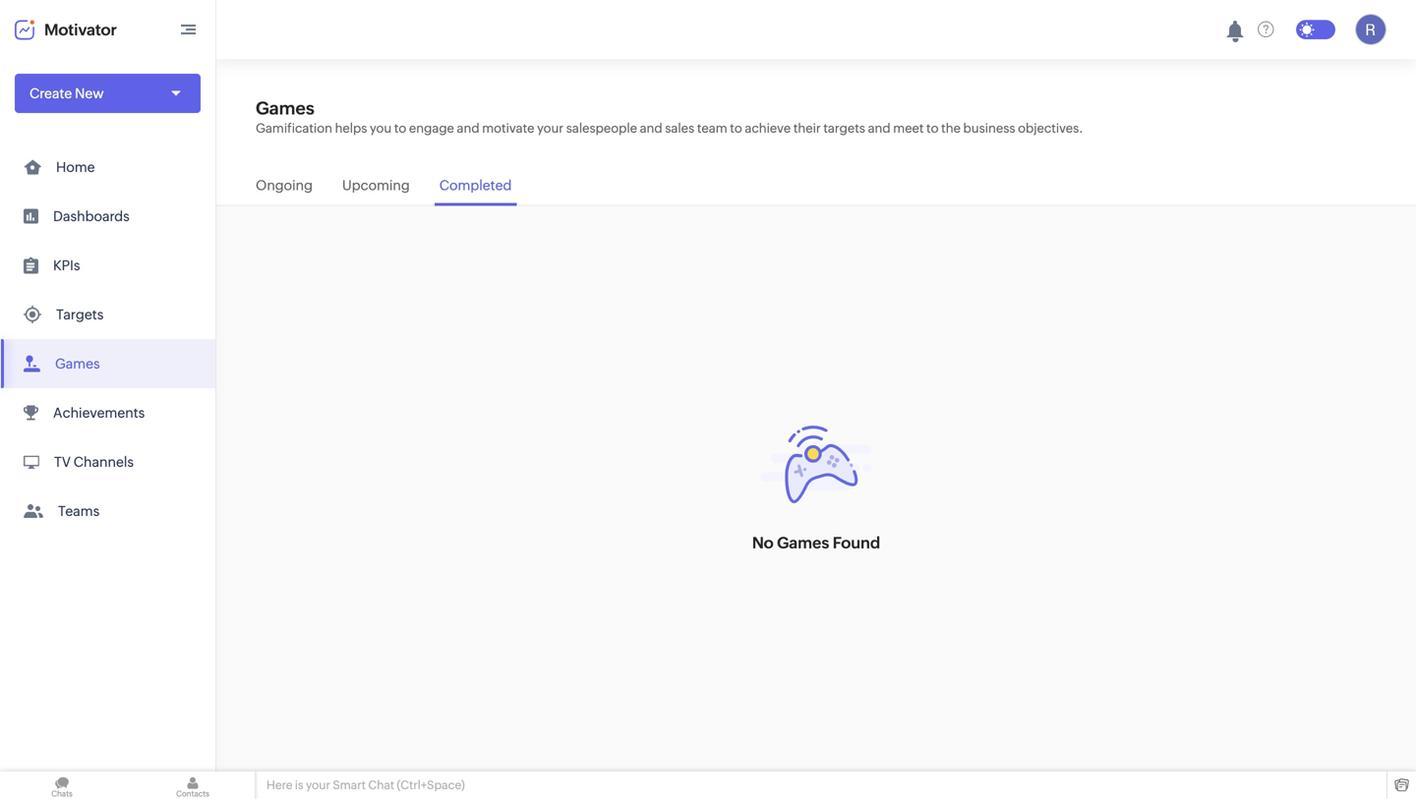 Task type: describe. For each thing, give the bounding box(es) containing it.
user image
[[1356, 14, 1387, 45]]

create new
[[30, 86, 104, 101]]

team
[[697, 121, 728, 136]]

teams
[[58, 504, 100, 519]]

tv channels
[[54, 455, 134, 470]]

contacts image
[[131, 772, 255, 800]]

motivate
[[482, 121, 535, 136]]

their
[[794, 121, 821, 136]]

games for games
[[55, 356, 100, 372]]

channels
[[74, 455, 134, 470]]

2 horizontal spatial games
[[777, 534, 830, 552]]

help image
[[1258, 21, 1275, 38]]

chat
[[368, 779, 395, 792]]

meet
[[894, 121, 924, 136]]

the
[[942, 121, 961, 136]]

salespeople
[[566, 121, 637, 136]]

completed
[[440, 178, 512, 193]]

here is your smart chat (ctrl+space)
[[267, 779, 465, 792]]

targets
[[56, 307, 104, 323]]

achievements
[[53, 405, 145, 421]]

no games found
[[752, 534, 881, 552]]

dashboards
[[53, 209, 130, 224]]

motivator
[[44, 20, 117, 39]]

upcoming tab
[[337, 168, 415, 206]]

new
[[75, 86, 104, 101]]

home
[[56, 159, 95, 175]]

helps
[[335, 121, 367, 136]]

objectives.
[[1018, 121, 1084, 136]]

no
[[752, 534, 774, 552]]

gamification
[[256, 121, 332, 136]]

list containing home
[[0, 143, 215, 536]]

you
[[370, 121, 392, 136]]

sales
[[665, 121, 695, 136]]

found
[[833, 534, 881, 552]]



Task type: locate. For each thing, give the bounding box(es) containing it.
to right the team
[[730, 121, 743, 136]]

3 to from the left
[[927, 121, 939, 136]]

0 horizontal spatial your
[[306, 779, 330, 792]]

kpis
[[53, 258, 80, 274]]

list
[[0, 143, 215, 536]]

tv
[[54, 455, 71, 470]]

1 vertical spatial your
[[306, 779, 330, 792]]

achieve
[[745, 121, 791, 136]]

1 horizontal spatial and
[[640, 121, 663, 136]]

chats image
[[0, 772, 124, 800]]

1 horizontal spatial to
[[730, 121, 743, 136]]

your inside "games gamification helps you to engage and motivate your salespeople and sales team to achieve their targets and meet to the business objectives."
[[537, 121, 564, 136]]

tab list containing ongoing
[[216, 168, 1417, 206]]

2 to from the left
[[730, 121, 743, 136]]

is
[[295, 779, 304, 792]]

games gamification helps you to engage and motivate your salespeople and sales team to achieve their targets and meet to the business objectives.
[[256, 98, 1084, 136]]

0 horizontal spatial games
[[55, 356, 100, 372]]

create
[[30, 86, 72, 101]]

tab list
[[216, 168, 1417, 206]]

3 and from the left
[[868, 121, 891, 136]]

to right you
[[394, 121, 407, 136]]

2 horizontal spatial to
[[927, 121, 939, 136]]

to left the
[[927, 121, 939, 136]]

business
[[964, 121, 1016, 136]]

and
[[457, 121, 480, 136], [640, 121, 663, 136], [868, 121, 891, 136]]

and left sales
[[640, 121, 663, 136]]

0 horizontal spatial and
[[457, 121, 480, 136]]

smart
[[333, 779, 366, 792]]

1 and from the left
[[457, 121, 480, 136]]

engage
[[409, 121, 454, 136]]

your
[[537, 121, 564, 136], [306, 779, 330, 792]]

0 vertical spatial your
[[537, 121, 564, 136]]

games for games gamification helps you to engage and motivate your salespeople and sales team to achieve their targets and meet to the business objectives.
[[256, 98, 315, 119]]

0 vertical spatial games
[[256, 98, 315, 119]]

1 horizontal spatial games
[[256, 98, 315, 119]]

games inside "games gamification helps you to engage and motivate your salespeople and sales team to achieve their targets and meet to the business objectives."
[[256, 98, 315, 119]]

0 horizontal spatial to
[[394, 121, 407, 136]]

targets
[[824, 121, 866, 136]]

games inside list
[[55, 356, 100, 372]]

1 vertical spatial games
[[55, 356, 100, 372]]

upcoming
[[342, 178, 410, 193]]

completed tab
[[435, 168, 517, 206]]

your right is
[[306, 779, 330, 792]]

games
[[256, 98, 315, 119], [55, 356, 100, 372], [777, 534, 830, 552]]

games up gamification
[[256, 98, 315, 119]]

and right engage
[[457, 121, 480, 136]]

2 vertical spatial games
[[777, 534, 830, 552]]

2 horizontal spatial and
[[868, 121, 891, 136]]

and left meet
[[868, 121, 891, 136]]

2 and from the left
[[640, 121, 663, 136]]

to
[[394, 121, 407, 136], [730, 121, 743, 136], [927, 121, 939, 136]]

games right no
[[777, 534, 830, 552]]

games down the "targets"
[[55, 356, 100, 372]]

here
[[267, 779, 293, 792]]

1 to from the left
[[394, 121, 407, 136]]

(ctrl+space)
[[397, 779, 465, 792]]

your right motivate
[[537, 121, 564, 136]]

ongoing
[[256, 178, 313, 193]]

ongoing tab
[[251, 168, 318, 206]]

1 horizontal spatial your
[[537, 121, 564, 136]]



Task type: vqa. For each thing, say whether or not it's contained in the screenshot.
the Profile IMAGE on the top
no



